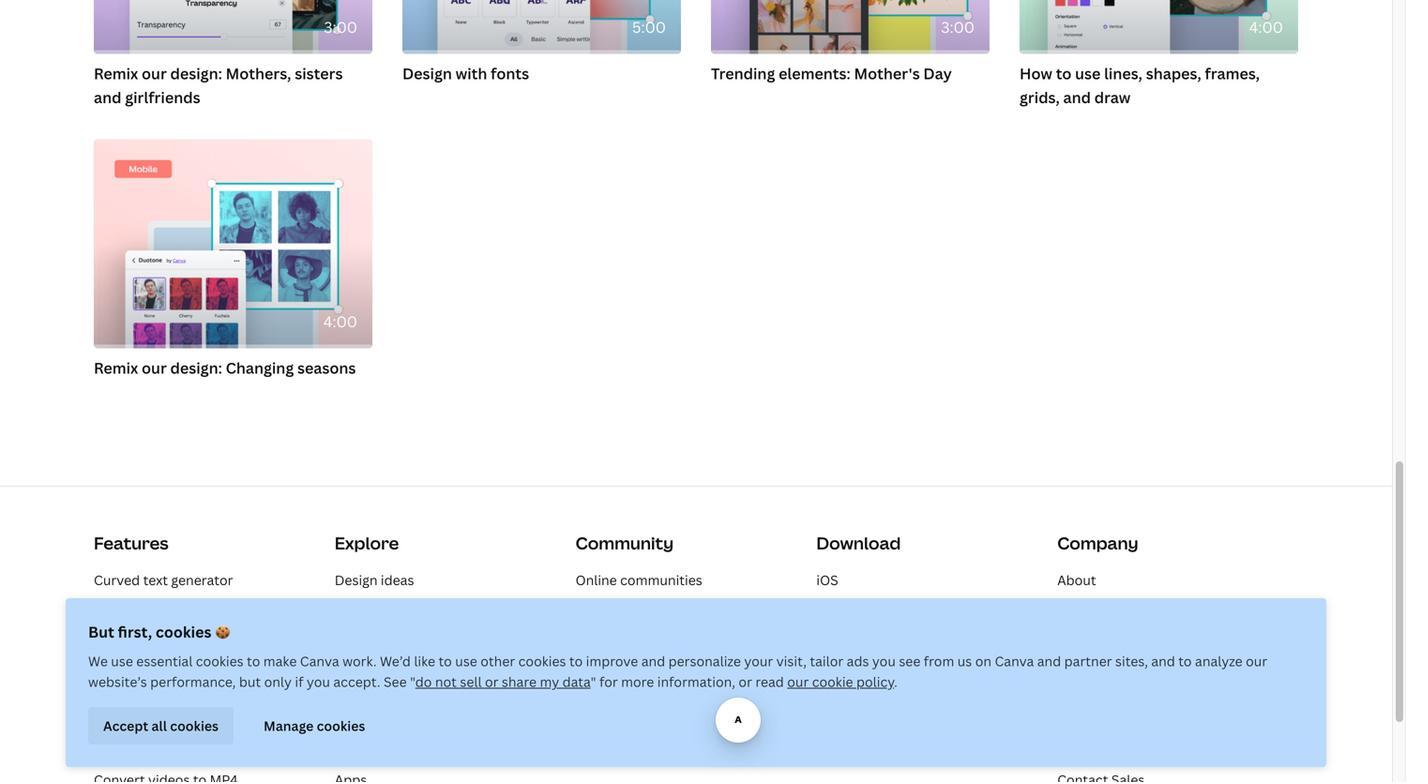 Task type: locate. For each thing, give the bounding box(es) containing it.
partnerships
[[576, 685, 657, 703]]

community
[[576, 532, 674, 555]]

0 vertical spatial photos
[[187, 657, 231, 675]]

4:00 link
[[1020, 0, 1298, 54], [94, 140, 372, 348]]

design for design ideas
[[335, 571, 378, 589]]

.
[[894, 673, 898, 691]]

add for add frames to photos
[[94, 657, 120, 675]]

and right the sites,
[[1151, 652, 1175, 670]]

effects
[[135, 600, 179, 618]]

if
[[295, 673, 303, 691]]

to up 'but'
[[247, 652, 260, 670]]

and
[[94, 87, 121, 108], [1063, 87, 1091, 108], [641, 652, 665, 670], [1037, 652, 1061, 670], [1151, 652, 1175, 670]]

0 vertical spatial add
[[94, 657, 120, 675]]

3:00 for remix our design: mothers, sisters and girlfriends
[[324, 17, 357, 37]]

remix our design: changing seasons link
[[94, 356, 372, 380]]

photos up recorder
[[167, 685, 212, 703]]

1 horizontal spatial online
[[576, 571, 617, 589]]

design: left changing
[[170, 358, 222, 378]]

policy
[[856, 673, 894, 691]]

or
[[485, 673, 499, 691], [739, 673, 752, 691]]

generator for curved text generator
[[171, 571, 233, 589]]

photos
[[187, 657, 231, 675], [167, 685, 212, 703]]

canva up if on the bottom left of the page
[[300, 652, 339, 670]]

1 horizontal spatial 3:00 link
[[711, 0, 990, 54]]

but first, cookies 🍪
[[88, 622, 230, 642]]

video trimmer link
[[94, 742, 185, 760]]

use up sell
[[455, 652, 477, 670]]

remix for remix our design: changing seasons
[[94, 358, 138, 378]]

0 horizontal spatial generator
[[171, 571, 233, 589]]

design up custom
[[335, 571, 378, 589]]

1 vertical spatial color
[[335, 714, 370, 732]]

3:00 for trending elements: mother's day
[[941, 17, 975, 37]]

share
[[502, 673, 537, 691]]

your
[[744, 652, 773, 670]]

and left girlfriends
[[94, 87, 121, 108]]

add frames to photos link
[[94, 657, 231, 675]]

you right if on the bottom left of the page
[[307, 673, 330, 691]]

1 horizontal spatial "
[[591, 673, 596, 691]]

1 " from the left
[[410, 673, 415, 691]]

design with fonts image
[[402, 0, 681, 54]]

3:00 link for design:
[[94, 0, 372, 54]]

1 remix from the top
[[94, 63, 138, 84]]

1 horizontal spatial design
[[402, 63, 452, 84]]

generator up effects
[[171, 571, 233, 589]]

1 horizontal spatial use
[[455, 652, 477, 670]]

0 vertical spatial text
[[143, 571, 168, 589]]

0 vertical spatial design
[[402, 63, 452, 84]]

1 or from the left
[[485, 673, 499, 691]]

design: inside the remix our design: changing seasons link
[[170, 358, 222, 378]]

remix
[[94, 63, 138, 84], [94, 358, 138, 378]]

online communities
[[576, 571, 702, 589]]

4:00 link for changing
[[94, 140, 372, 348]]

fonts
[[491, 63, 529, 84]]

0 vertical spatial 4:00
[[1249, 17, 1283, 37]]

1 horizontal spatial 3:00
[[941, 17, 975, 37]]

online up "video"
[[94, 714, 135, 732]]

1 vertical spatial 4:00 link
[[94, 140, 372, 348]]

use up website's
[[111, 652, 133, 670]]

canva right on
[[995, 652, 1034, 670]]

and inside remix our design: mothers, sisters and girlfriends
[[94, 87, 121, 108]]

add down image
[[94, 657, 120, 675]]

photos down 🍪
[[187, 657, 231, 675]]

for
[[599, 673, 618, 691]]

remix for remix our design: mothers, sisters and girlfriends
[[94, 63, 138, 84]]

online
[[576, 571, 617, 589], [94, 714, 135, 732]]

2 add from the top
[[94, 685, 120, 703]]

text for curved
[[143, 571, 168, 589]]

1 horizontal spatial you
[[872, 652, 896, 670]]

or left read
[[739, 673, 752, 691]]

2 design: from the top
[[170, 358, 222, 378]]

design left the with
[[402, 63, 452, 84]]

" right see
[[410, 673, 415, 691]]

changing
[[226, 358, 294, 378]]

to right how
[[1056, 63, 1072, 84]]

add text to photos
[[94, 685, 212, 703]]

photos for add frames to photos
[[187, 657, 231, 675]]

1 horizontal spatial 4:00
[[1249, 17, 1283, 37]]

to down enhancer
[[170, 657, 183, 675]]

0 horizontal spatial 3:00 link
[[94, 0, 372, 54]]

manage cookies button
[[249, 707, 380, 745]]

3:00 link up trending elements: mother's day link
[[711, 0, 990, 54]]

1 horizontal spatial generator
[[421, 714, 483, 732]]

photo effects
[[94, 600, 179, 618]]

0 horizontal spatial or
[[485, 673, 499, 691]]

online up creators
[[576, 571, 617, 589]]

1 vertical spatial add
[[94, 685, 120, 703]]

not
[[435, 673, 457, 691]]

1 horizontal spatial 4:00 link
[[1020, 0, 1298, 54]]

use inside how to use lines, shapes, frames, grids, and draw
[[1075, 63, 1101, 84]]

text
[[143, 571, 168, 589], [123, 685, 148, 703]]

remix our design: changing seasons
[[94, 358, 356, 378]]

trending
[[711, 63, 775, 84]]

0 horizontal spatial "
[[410, 673, 415, 691]]

add
[[94, 657, 120, 675], [94, 685, 120, 703]]

to up 'video'
[[151, 685, 164, 703]]

to right like
[[439, 652, 452, 670]]

design
[[402, 63, 452, 84], [335, 571, 378, 589]]

0 vertical spatial color
[[335, 685, 370, 703]]

and inside how to use lines, shapes, frames, grids, and draw
[[1063, 87, 1091, 108]]

palette
[[373, 714, 418, 732]]

0 vertical spatial design:
[[170, 63, 222, 84]]

frames,
[[1205, 63, 1260, 84]]

color wheel
[[335, 685, 410, 703]]

1 vertical spatial online
[[94, 714, 135, 732]]

online for online communities
[[576, 571, 617, 589]]

recorder
[[177, 714, 232, 732]]

0 horizontal spatial design
[[335, 571, 378, 589]]

sustainability link
[[1057, 657, 1144, 675]]

🍪
[[215, 622, 230, 642]]

online video recorder link
[[94, 714, 232, 732]]

color wheel link
[[335, 685, 410, 703]]

trending elements: mother's day image
[[711, 0, 990, 54]]

work.
[[342, 652, 377, 670]]

like
[[414, 652, 435, 670]]

1 vertical spatial text
[[123, 685, 148, 703]]

3:00 link
[[94, 0, 372, 54], [711, 0, 990, 54]]

0 vertical spatial generator
[[171, 571, 233, 589]]

1 3:00 link from the left
[[94, 0, 372, 54]]

remix our design: changing seasons image
[[94, 140, 372, 348]]

design: for changing
[[170, 358, 222, 378]]

enhancer
[[135, 628, 195, 646]]

2 3:00 link from the left
[[711, 0, 990, 54]]

or right sell
[[485, 673, 499, 691]]

text up effects
[[143, 571, 168, 589]]

1 vertical spatial photos
[[167, 685, 212, 703]]

0 horizontal spatial 4:00
[[323, 311, 357, 332]]

2 color from the top
[[335, 714, 370, 732]]

1 add from the top
[[94, 657, 120, 675]]

0 horizontal spatial online
[[94, 714, 135, 732]]

see
[[384, 673, 407, 691]]

sites,
[[1115, 652, 1148, 670]]

remix inside remix our design: mothers, sisters and girlfriends
[[94, 63, 138, 84]]

design: inside remix our design: mothers, sisters and girlfriends
[[170, 63, 222, 84]]

"
[[410, 673, 415, 691], [591, 673, 596, 691]]

other
[[481, 652, 515, 670]]

our
[[142, 63, 167, 84], [142, 358, 167, 378], [1246, 652, 1268, 670], [787, 673, 809, 691]]

2 horizontal spatial use
[[1075, 63, 1101, 84]]

0 vertical spatial remix
[[94, 63, 138, 84]]

colors
[[335, 657, 376, 675]]

design: up girlfriends
[[170, 63, 222, 84]]

android
[[816, 600, 867, 618]]

communities
[[620, 571, 702, 589]]

developers link
[[576, 657, 648, 675]]

color palette generator link
[[335, 714, 483, 732]]

4:00 up 'frames,'
[[1249, 17, 1283, 37]]

" left the for
[[591, 673, 596, 691]]

image
[[94, 628, 132, 646]]

1 color from the top
[[335, 685, 370, 703]]

0 horizontal spatial you
[[307, 673, 330, 691]]

trimmer
[[133, 742, 185, 760]]

and left partner
[[1037, 652, 1061, 670]]

1 3:00 from the left
[[324, 17, 357, 37]]

1 vertical spatial you
[[307, 673, 330, 691]]

to up the data
[[569, 652, 583, 670]]

color palette generator
[[335, 714, 483, 732]]

our inside 'we use essential cookies to make canva work. we'd like to use other cookies to improve and personalize your visit, tailor ads you see from us on canva and partner sites, and to analyze our website's performance, but only if you accept. see "'
[[1246, 652, 1268, 670]]

text down frames
[[123, 685, 148, 703]]

2 canva from the left
[[995, 652, 1034, 670]]

1 horizontal spatial canva
[[995, 652, 1034, 670]]

0 horizontal spatial 3:00
[[324, 17, 357, 37]]

4:00
[[1249, 17, 1283, 37], [323, 311, 357, 332]]

3:00 link for mother's
[[711, 0, 990, 54]]

mac link
[[816, 657, 843, 675]]

1 horizontal spatial or
[[739, 673, 752, 691]]

add down we
[[94, 685, 120, 703]]

wheel
[[373, 685, 410, 703]]

to
[[1056, 63, 1072, 84], [247, 652, 260, 670], [439, 652, 452, 670], [569, 652, 583, 670], [1178, 652, 1192, 670], [170, 657, 183, 675], [151, 685, 164, 703]]

1 design: from the top
[[170, 63, 222, 84]]

mothers,
[[226, 63, 291, 84]]

1 vertical spatial remix
[[94, 358, 138, 378]]

color down colors
[[335, 685, 370, 703]]

4:00 up seasons
[[323, 311, 357, 332]]

use up draw
[[1075, 63, 1101, 84]]

0 vertical spatial 4:00 link
[[1020, 0, 1298, 54]]

1 vertical spatial generator
[[421, 714, 483, 732]]

color down color wheel
[[335, 714, 370, 732]]

1 vertical spatial design:
[[170, 358, 222, 378]]

1 vertical spatial design
[[335, 571, 378, 589]]

to inside how to use lines, shapes, frames, grids, and draw
[[1056, 63, 1072, 84]]

partnerships link
[[576, 685, 657, 703]]

company
[[1057, 532, 1138, 555]]

0 vertical spatial you
[[872, 652, 896, 670]]

my
[[540, 673, 559, 691]]

you up policy
[[872, 652, 896, 670]]

accept all cookies button
[[88, 707, 234, 745]]

0 horizontal spatial 4:00 link
[[94, 140, 372, 348]]

0 vertical spatial online
[[576, 571, 617, 589]]

image enhancer
[[94, 628, 195, 646]]

3:00 up sisters
[[324, 17, 357, 37]]

3:00 link up mothers,
[[94, 0, 372, 54]]

color
[[335, 685, 370, 703], [335, 714, 370, 732]]

sisters
[[295, 63, 343, 84]]

3:00
[[324, 17, 357, 37], [941, 17, 975, 37]]

online for online video recorder
[[94, 714, 135, 732]]

canva
[[300, 652, 339, 670], [995, 652, 1034, 670]]

generator down not
[[421, 714, 483, 732]]

about link
[[1057, 571, 1096, 589]]

design inside "link"
[[402, 63, 452, 84]]

2 3:00 from the left
[[941, 17, 975, 37]]

and left draw
[[1063, 87, 1091, 108]]

3:00 up the day
[[941, 17, 975, 37]]

day
[[923, 63, 952, 84]]

0 horizontal spatial canva
[[300, 652, 339, 670]]

1 vertical spatial 4:00
[[323, 311, 357, 332]]

2 remix from the top
[[94, 358, 138, 378]]



Task type: vqa. For each thing, say whether or not it's contained in the screenshot.
Design
yes



Task type: describe. For each thing, give the bounding box(es) containing it.
how to use lines, shapes, frames, grids, and draw image
[[1020, 0, 1298, 54]]

cookie
[[812, 673, 853, 691]]

we use essential cookies to make canva work. we'd like to use other cookies to improve and personalize your visit, tailor ads you see from us on canva and partner sites, and to analyze our website's performance, but only if you accept. see "
[[88, 652, 1268, 691]]

sustainability
[[1057, 657, 1144, 675]]

frames
[[123, 657, 167, 675]]

4:00 for how to use lines, shapes, frames, grids, and draw
[[1249, 17, 1283, 37]]

website's
[[88, 673, 147, 691]]

add frames to photos
[[94, 657, 231, 675]]

partner
[[1064, 652, 1112, 670]]

accept.
[[333, 673, 380, 691]]

curved text generator link
[[94, 571, 233, 589]]

accept all cookies
[[103, 717, 219, 735]]

add text to photos link
[[94, 685, 212, 703]]

only
[[264, 673, 292, 691]]

color for color wheel
[[335, 685, 370, 703]]

how
[[1020, 63, 1053, 84]]

" inside 'we use essential cookies to make canva work. we'd like to use other cookies to improve and personalize your visit, tailor ads you see from us on canva and partner sites, and to analyze our website's performance, but only if you accept. see "'
[[410, 673, 415, 691]]

improve
[[586, 652, 638, 670]]

elements:
[[779, 63, 851, 84]]

4:00 link for lines,
[[1020, 0, 1298, 54]]

generator for color palette generator
[[421, 714, 483, 732]]

design with fonts
[[402, 63, 529, 84]]

on
[[975, 652, 992, 670]]

to left analyze
[[1178, 652, 1192, 670]]

cookies inside button
[[317, 717, 365, 735]]

5:00 link
[[402, 0, 681, 54]]

creators
[[576, 600, 631, 618]]

curved
[[94, 571, 140, 589]]

online communities link
[[576, 571, 702, 589]]

shapes,
[[1146, 63, 1201, 84]]

but
[[239, 673, 261, 691]]

design: for mothers,
[[170, 63, 222, 84]]

do not sell or share my data link
[[415, 673, 591, 691]]

personalize
[[668, 652, 741, 670]]

how to use lines, shapes, frames, grids, and draw
[[1020, 63, 1260, 108]]

from
[[924, 652, 954, 670]]

manage
[[264, 717, 314, 735]]

text for add
[[123, 685, 148, 703]]

how to use lines, shapes, frames, grids, and draw link
[[1020, 61, 1298, 110]]

newsroom
[[1057, 600, 1126, 618]]

features
[[94, 532, 168, 555]]

design ideas
[[335, 571, 414, 589]]

2 or from the left
[[739, 673, 752, 691]]

more
[[621, 673, 654, 691]]

make
[[263, 652, 297, 670]]

accept
[[103, 717, 148, 735]]

cookies inside 'button'
[[170, 717, 219, 735]]

all
[[152, 717, 167, 735]]

do not sell or share my data " for more information, or read our cookie policy .
[[415, 673, 898, 691]]

do
[[415, 673, 432, 691]]

design for design with fonts
[[402, 63, 452, 84]]

0 horizontal spatial use
[[111, 652, 133, 670]]

remix our design: mothers, sisters and girlfriends image
[[94, 0, 372, 54]]

ideas
[[381, 571, 414, 589]]

4:00 for remix our design: changing seasons
[[323, 311, 357, 332]]

we
[[88, 652, 108, 670]]

read
[[755, 673, 784, 691]]

photos for add text to photos
[[167, 685, 212, 703]]

tailor
[[810, 652, 844, 670]]

mother's
[[854, 63, 920, 84]]

prints
[[387, 600, 425, 618]]

add for add text to photos
[[94, 685, 120, 703]]

remix our design: mothers, sisters and girlfriends
[[94, 63, 343, 108]]

our inside remix our design: mothers, sisters and girlfriends
[[142, 63, 167, 84]]

mac
[[816, 657, 843, 675]]

5:00
[[632, 17, 666, 37]]

curved text generator
[[94, 571, 233, 589]]

video
[[94, 742, 130, 760]]

image enhancer link
[[94, 628, 195, 646]]

online video recorder
[[94, 714, 232, 732]]

trending elements: mother's day link
[[711, 61, 990, 85]]

data
[[562, 673, 591, 691]]

trending elements: mother's day
[[711, 63, 952, 84]]

color for color palette generator
[[335, 714, 370, 732]]

ios
[[816, 571, 838, 589]]

and up do not sell or share my data " for more information, or read our cookie policy .
[[641, 652, 665, 670]]

grids,
[[1020, 87, 1060, 108]]

information,
[[657, 673, 735, 691]]

but
[[88, 622, 114, 642]]

1 canva from the left
[[300, 652, 339, 670]]

draw
[[1094, 87, 1131, 108]]

performance,
[[150, 673, 236, 691]]

2 " from the left
[[591, 673, 596, 691]]

visit,
[[776, 652, 807, 670]]

colors link
[[335, 657, 376, 675]]

design ideas link
[[335, 571, 414, 589]]

we'd
[[380, 652, 411, 670]]

photo
[[94, 600, 132, 618]]

seasons
[[297, 358, 356, 378]]

sell
[[460, 673, 482, 691]]

our cookie policy link
[[787, 673, 894, 691]]

developers
[[576, 657, 648, 675]]

ios link
[[816, 571, 838, 589]]

first,
[[118, 622, 152, 642]]



